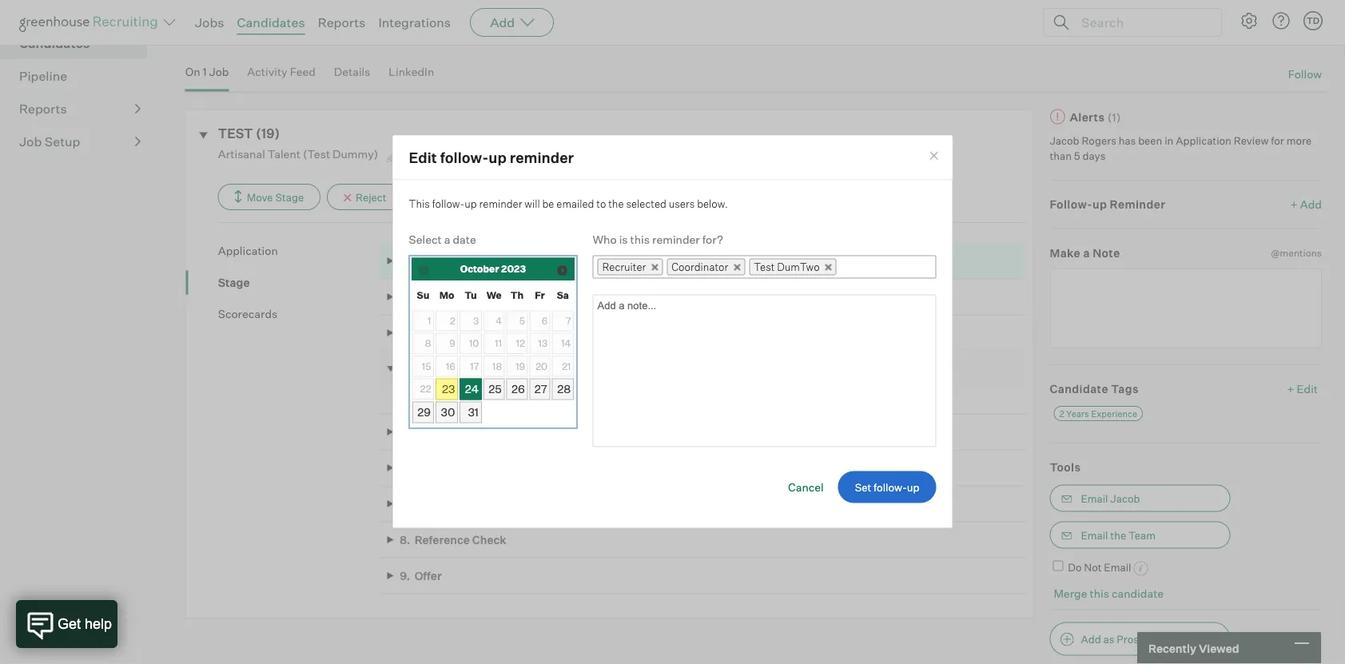 Task type: locate. For each thing, give the bounding box(es) containing it.
0 vertical spatial email
[[1081, 493, 1109, 505]]

555- up linkedin
[[379, 12, 405, 26]]

+ inside 'link'
[[1288, 383, 1295, 397]]

email jacob
[[1081, 493, 1141, 505]]

0 vertical spatial 5
[[1075, 150, 1081, 163]]

candidates link down greenhouse recruiting image
[[19, 34, 141, 53]]

coordinator
[[672, 261, 729, 274]]

1 vertical spatial to
[[1163, 633, 1173, 646]]

add for add as prospect to ...
[[1081, 633, 1102, 646]]

job right on
[[209, 65, 229, 79]]

a left date
[[444, 233, 451, 247]]

1
[[203, 65, 207, 79], [428, 315, 431, 327]]

pipeline link
[[19, 67, 141, 86]]

application inside the jacob rogers has been in application review for more than 5 days
[[1176, 134, 1232, 147]]

1 horizontal spatial 18,
[[774, 254, 789, 268]]

greenhouse recruiting image
[[19, 13, 163, 32]]

1 horizontal spatial the
[[1111, 529, 1127, 542]]

reminder up be
[[510, 149, 574, 167]]

add right (gmt-
[[490, 14, 515, 30]]

1 vertical spatial reminder
[[479, 198, 523, 211]]

this right is
[[631, 233, 650, 247]]

3.
[[400, 327, 410, 341]]

0 vertical spatial jacob
[[1050, 134, 1080, 147]]

2 left years
[[1060, 409, 1065, 420]]

team
[[1129, 529, 1156, 542]]

than
[[1050, 150, 1072, 163]]

@mentions link
[[1272, 246, 1323, 261]]

|
[[746, 254, 749, 268]]

candidates up headline
[[237, 14, 305, 30]]

0 vertical spatial to
[[597, 198, 606, 211]]

reports link up job setup link
[[19, 100, 141, 119]]

1 horizontal spatial reports link
[[318, 14, 366, 30]]

the left team
[[1111, 529, 1127, 542]]

more
[[1287, 134, 1312, 147]]

candidates link up headline
[[237, 14, 305, 30]]

add inside button
[[1081, 633, 1102, 646]]

email the team
[[1081, 529, 1156, 542]]

job
[[209, 65, 229, 79], [19, 134, 42, 150]]

9
[[450, 338, 456, 350]]

to inside edit follow-up reminder dialog
[[597, 198, 606, 211]]

1 horizontal spatial application
[[415, 254, 478, 268]]

jacob up than
[[1050, 134, 1080, 147]]

1 vertical spatial home
[[431, 394, 463, 408]]

the left selected
[[609, 198, 624, 211]]

edit follow-up reminder
[[409, 149, 574, 167]]

reminder
[[510, 149, 574, 167], [479, 198, 523, 211], [653, 233, 700, 247]]

canada)
[[633, 12, 678, 26]]

to right emailed
[[597, 198, 606, 211]]

1 horizontal spatial edit
[[1298, 383, 1319, 397]]

take left 23 link
[[404, 394, 429, 408]]

pipeline
[[19, 69, 67, 85]]

edit
[[409, 149, 437, 167], [1298, 383, 1319, 397]]

integrations
[[379, 14, 451, 30]]

sep
[[676, 254, 697, 268], [751, 254, 772, 268]]

+ for + edit
[[1288, 383, 1295, 397]]

1 vertical spatial reports
[[19, 101, 67, 117]]

feed
[[290, 65, 316, 79]]

a left note
[[1084, 246, 1091, 260]]

0 horizontal spatial 18,
[[699, 254, 714, 268]]

experience
[[1092, 409, 1138, 420]]

1 up 8
[[428, 315, 431, 327]]

4. take home test
[[400, 363, 502, 377]]

5555
[[405, 12, 433, 26]]

2 18, from the left
[[774, 254, 789, 268]]

email up not
[[1081, 529, 1109, 542]]

0 vertical spatial candidates
[[237, 14, 305, 30]]

note
[[1093, 246, 1121, 260]]

below.
[[697, 198, 728, 211]]

none submit inside edit follow-up reminder dialog
[[839, 472, 937, 504]]

2 horizontal spatial up
[[1093, 198, 1108, 212]]

0 vertical spatial stage
[[275, 191, 304, 204]]

1 horizontal spatial 1
[[428, 315, 431, 327]]

0 horizontal spatial 1
[[203, 65, 207, 79]]

2 inside edit follow-up reminder dialog
[[450, 315, 456, 327]]

0 vertical spatial follow-
[[440, 149, 489, 167]]

4
[[496, 315, 502, 327]]

1 vertical spatial email
[[1081, 529, 1109, 542]]

review up we
[[480, 254, 519, 268]]

application down move
[[218, 244, 278, 258]]

been
[[1139, 134, 1163, 147]]

0 horizontal spatial candidates
[[19, 36, 90, 52]]

1 vertical spatial candidates link
[[19, 34, 141, 53]]

11
[[495, 338, 502, 350]]

1 vertical spatial the
[[1111, 529, 1127, 542]]

2 vertical spatial reminder
[[653, 233, 700, 247]]

candidates
[[237, 14, 305, 30], [19, 36, 90, 52]]

add down jobs
[[185, 32, 207, 46]]

candidates link
[[237, 14, 305, 30], [19, 34, 141, 53]]

up for this
[[465, 198, 477, 211]]

test inside edit follow-up reminder dialog
[[754, 261, 775, 274]]

0 horizontal spatial reports link
[[19, 100, 141, 119]]

add for add a headline
[[185, 32, 207, 46]]

31
[[468, 406, 479, 420]]

29
[[418, 406, 431, 420]]

reminder left will
[[479, 198, 523, 211]]

a for select
[[444, 233, 451, 247]]

0 horizontal spatial to
[[597, 198, 606, 211]]

2023 up th
[[501, 264, 526, 276]]

2 vertical spatial email
[[1105, 561, 1132, 574]]

8.
[[400, 534, 411, 548]]

a down jobs
[[209, 32, 216, 46]]

reminder for edit follow-up reminder
[[510, 149, 574, 167]]

sep right on
[[676, 254, 697, 268]]

1 vertical spatial follow-
[[432, 198, 465, 211]]

job left setup
[[19, 134, 42, 150]]

add up @mentions
[[1301, 198, 1323, 212]]

review inside the jacob rogers has been in application review for more than 5 days
[[1234, 134, 1269, 147]]

2023 left |
[[716, 254, 743, 268]]

1 vertical spatial 2
[[1060, 409, 1065, 420]]

18, down for?
[[699, 254, 714, 268]]

tags
[[1112, 383, 1140, 397]]

cancel link
[[789, 480, 824, 494]]

0 vertical spatial reports link
[[318, 14, 366, 30]]

take up 22
[[415, 363, 441, 377]]

0 vertical spatial this
[[631, 233, 650, 247]]

0 horizontal spatial a
[[209, 32, 216, 46]]

a for add
[[209, 32, 216, 46]]

reject button
[[327, 184, 404, 211]]

reports up details
[[318, 14, 366, 30]]

28 link
[[552, 379, 574, 401]]

0 horizontal spatial reports
[[19, 101, 67, 117]]

0 vertical spatial +
[[1291, 198, 1299, 212]]

5 inside the jacob rogers has been in application review for more than 5 days
[[1075, 150, 1081, 163]]

10
[[469, 338, 479, 350]]

5 right than
[[1075, 150, 1081, 163]]

candidates down sourcing
[[19, 36, 90, 52]]

555- left 5555
[[353, 12, 379, 26]]

0 horizontal spatial 2
[[450, 315, 456, 327]]

on
[[185, 65, 200, 79]]

0 horizontal spatial sep
[[676, 254, 697, 268]]

2. holding tank
[[400, 291, 487, 305]]

27 link
[[530, 379, 551, 401]]

do not email
[[1069, 561, 1132, 574]]

sep right |
[[751, 254, 772, 268]]

1 vertical spatial edit
[[1298, 383, 1319, 397]]

0 horizontal spatial candidates link
[[19, 34, 141, 53]]

1 horizontal spatial this
[[1090, 587, 1110, 601]]

fr
[[535, 289, 545, 301]]

the inside button
[[1111, 529, 1127, 542]]

None submit
[[839, 472, 937, 504]]

su
[[417, 289, 430, 301]]

0 vertical spatial 1
[[203, 65, 207, 79]]

2 vertical spatial test
[[465, 394, 488, 408]]

reminder up on
[[653, 233, 700, 247]]

0 horizontal spatial edit
[[409, 149, 437, 167]]

0 vertical spatial the
[[609, 198, 624, 211]]

1 vertical spatial test
[[478, 363, 502, 377]]

...
[[1175, 633, 1185, 646]]

application down select a date
[[415, 254, 478, 268]]

1 horizontal spatial up
[[489, 149, 507, 167]]

the inside edit follow-up reminder dialog
[[609, 198, 624, 211]]

jacob rogers has been in application review for more than 5 days
[[1050, 134, 1312, 163]]

0 horizontal spatial the
[[609, 198, 624, 211]]

(19)
[[256, 126, 280, 142]]

1 vertical spatial review
[[480, 254, 519, 268]]

Do Not Email checkbox
[[1054, 561, 1064, 572]]

0 horizontal spatial up
[[465, 198, 477, 211]]

18, right |
[[774, 254, 789, 268]]

2
[[450, 315, 456, 327], [1060, 409, 1065, 420]]

add as prospect to ... button
[[1050, 623, 1231, 656]]

this
[[631, 233, 650, 247], [1090, 587, 1110, 601]]

0 vertical spatial reminder
[[510, 149, 574, 167]]

reports down pipeline
[[19, 101, 67, 117]]

be
[[543, 198, 555, 211]]

1 horizontal spatial 5
[[1075, 150, 1081, 163]]

reports link up details
[[318, 14, 366, 30]]

jacob up email the team
[[1111, 493, 1141, 505]]

1 horizontal spatial to
[[1163, 633, 1173, 646]]

25 link
[[484, 379, 505, 401]]

1 horizontal spatial review
[[1234, 134, 1269, 147]]

0 vertical spatial edit
[[409, 149, 437, 167]]

email
[[1081, 493, 1109, 505], [1081, 529, 1109, 542], [1105, 561, 1132, 574]]

move
[[247, 191, 273, 204]]

30
[[441, 406, 455, 420]]

email up email the team
[[1081, 493, 1109, 505]]

0 vertical spatial 2
[[450, 315, 456, 327]]

2 years experience
[[1060, 409, 1138, 420]]

add inside popup button
[[490, 14, 515, 30]]

+
[[1291, 198, 1299, 212], [1288, 383, 1295, 397]]

add left as on the bottom
[[1081, 633, 1102, 646]]

1 horizontal spatial candidates
[[237, 14, 305, 30]]

candidates link for pipeline link
[[19, 34, 141, 53]]

1.
[[401, 254, 409, 268]]

scorecards link
[[218, 307, 380, 322]]

to left ...
[[1163, 633, 1173, 646]]

29 link
[[413, 402, 434, 424]]

555-555-5555
[[353, 12, 433, 26]]

october
[[460, 264, 499, 276]]

18,
[[699, 254, 714, 268], [774, 254, 789, 268]]

1 horizontal spatial reports
[[318, 14, 366, 30]]

5 left 6
[[520, 315, 525, 327]]

move stage button
[[218, 184, 321, 211]]

1 horizontal spatial sep
[[751, 254, 772, 268]]

8. reference check
[[400, 534, 507, 548]]

is
[[619, 233, 628, 247]]

date
[[453, 233, 476, 247]]

1 horizontal spatial a
[[444, 233, 451, 247]]

2 horizontal spatial application
[[1176, 134, 1232, 147]]

dumtwo
[[777, 261, 820, 274]]

application right in
[[1176, 134, 1232, 147]]

the
[[609, 198, 624, 211], [1111, 529, 1127, 542]]

0 horizontal spatial stage
[[218, 276, 250, 290]]

1 right on
[[203, 65, 207, 79]]

preliminary
[[415, 327, 478, 341]]

stage inside button
[[275, 191, 304, 204]]

8
[[425, 338, 431, 350]]

1 vertical spatial jacob
[[1111, 493, 1141, 505]]

2023 inside edit follow-up reminder dialog
[[501, 264, 526, 276]]

1 vertical spatial 5
[[520, 315, 525, 327]]

1 horizontal spatial stage
[[275, 191, 304, 204]]

0 vertical spatial candidates link
[[237, 14, 305, 30]]

1 vertical spatial 1
[[428, 315, 431, 327]]

activity
[[247, 65, 288, 79]]

follow
[[1289, 68, 1323, 82]]

1 vertical spatial this
[[1090, 587, 1110, 601]]

0 vertical spatial test
[[754, 261, 775, 274]]

2 up 9
[[450, 315, 456, 327]]

1 vertical spatial stage
[[218, 276, 250, 290]]

a inside edit follow-up reminder dialog
[[444, 233, 451, 247]]

None text field
[[837, 257, 857, 277], [1050, 269, 1323, 349], [837, 257, 857, 277], [1050, 269, 1323, 349]]

0 horizontal spatial job
[[19, 134, 42, 150]]

stage right move
[[275, 191, 304, 204]]

2023 right |
[[791, 254, 818, 268]]

1. application review (current stage)
[[401, 254, 607, 268]]

merge this candidate
[[1054, 587, 1164, 601]]

0 horizontal spatial 2023
[[501, 264, 526, 276]]

review left "for"
[[1234, 134, 1269, 147]]

2 years experience link
[[1054, 407, 1144, 422]]

1 horizontal spatial jacob
[[1111, 493, 1141, 505]]

to
[[597, 198, 606, 211], [1163, 633, 1173, 646]]

email right not
[[1105, 561, 1132, 574]]

0 horizontal spatial 5
[[520, 315, 525, 327]]

1 vertical spatial +
[[1288, 383, 1295, 397]]

this down 'do not email'
[[1090, 587, 1110, 601]]

jacob inside button
[[1111, 493, 1141, 505]]

1 horizontal spatial 2
[[1060, 409, 1065, 420]]

sourcing link
[[19, 1, 141, 21]]

0 horizontal spatial jacob
[[1050, 134, 1080, 147]]

1 horizontal spatial candidates link
[[237, 14, 305, 30]]

0 vertical spatial review
[[1234, 134, 1269, 147]]

stage up scorecards
[[218, 276, 250, 290]]

1 horizontal spatial job
[[209, 65, 229, 79]]

2 horizontal spatial a
[[1084, 246, 1091, 260]]

add
[[490, 14, 515, 30], [185, 32, 207, 46], [1301, 198, 1323, 212], [1081, 633, 1102, 646]]

rogersjacob798@gmail.com
[[185, 12, 334, 26]]

0 horizontal spatial this
[[631, 233, 650, 247]]



Task type: vqa. For each thing, say whether or not it's contained in the screenshot.


Task type: describe. For each thing, give the bounding box(es) containing it.
1 18, from the left
[[699, 254, 714, 268]]

1 vertical spatial reports link
[[19, 100, 141, 119]]

1 sep from the left
[[676, 254, 697, 268]]

15
[[422, 361, 431, 373]]

prospect
[[1117, 633, 1161, 646]]

close image
[[928, 150, 941, 163]]

@mentions
[[1272, 247, 1323, 259]]

stage)
[[571, 254, 607, 268]]

reminder for who is this reminder for?
[[653, 233, 700, 247]]

(us
[[599, 12, 620, 26]]

linkedin link
[[389, 65, 434, 89]]

2 for 2 years experience
[[1060, 409, 1065, 420]]

0 vertical spatial reports
[[318, 14, 366, 30]]

td button
[[1304, 11, 1323, 30]]

+ add
[[1291, 198, 1323, 212]]

Add a note... text field
[[593, 295, 937, 448]]

make a note
[[1050, 246, 1121, 260]]

td button
[[1301, 8, 1327, 34]]

job setup link
[[19, 133, 141, 152]]

emailed
[[557, 198, 594, 211]]

email jacob button
[[1050, 485, 1231, 513]]

Search text field
[[1078, 11, 1208, 34]]

days
[[1083, 150, 1106, 163]]

3. preliminary screen
[[400, 327, 519, 341]]

email for email jacob
[[1081, 493, 1109, 505]]

30 link
[[436, 402, 458, 424]]

1 horizontal spatial 2023
[[716, 254, 743, 268]]

test
[[218, 126, 253, 142]]

edit inside 'link'
[[1298, 383, 1319, 397]]

email for email the team
[[1081, 529, 1109, 542]]

0 horizontal spatial application
[[218, 244, 278, 258]]

tu
[[465, 289, 477, 301]]

23
[[442, 383, 455, 397]]

9.
[[400, 570, 410, 584]]

add for add
[[490, 14, 515, 30]]

12
[[516, 338, 525, 350]]

users
[[669, 198, 695, 211]]

20
[[536, 361, 548, 373]]

on 1 job link
[[185, 65, 229, 89]]

5 inside edit follow-up reminder dialog
[[520, 315, 525, 327]]

rogers
[[1082, 134, 1117, 147]]

2.
[[400, 291, 410, 305]]

follow- for this
[[432, 198, 465, 211]]

screen
[[481, 327, 519, 341]]

interview
[[470, 426, 521, 440]]

recruiter
[[603, 261, 646, 274]]

follow link
[[1289, 67, 1323, 82]]

edit inside dialog
[[409, 149, 437, 167]]

do
[[1069, 561, 1082, 574]]

23 link
[[436, 379, 458, 401]]

follow-
[[1050, 198, 1093, 212]]

add as prospect to ...
[[1081, 633, 1185, 646]]

check
[[472, 534, 507, 548]]

alerts (1)
[[1070, 110, 1122, 124]]

linkedin
[[389, 65, 434, 79]]

candidate
[[1050, 383, 1109, 397]]

offer
[[415, 570, 442, 584]]

candidate
[[1112, 587, 1164, 601]]

select
[[409, 233, 442, 247]]

2 horizontal spatial 2023
[[791, 254, 818, 268]]

this inside edit follow-up reminder dialog
[[631, 233, 650, 247]]

21
[[562, 361, 571, 373]]

has
[[1119, 134, 1137, 147]]

1 555- from the left
[[353, 12, 379, 26]]

18
[[493, 361, 502, 373]]

application link
[[218, 244, 380, 259]]

october 2023
[[460, 264, 526, 276]]

(gmt-
[[452, 12, 487, 26]]

not
[[1085, 561, 1102, 574]]

setup
[[45, 134, 80, 150]]

for?
[[703, 233, 724, 247]]

viewed
[[1199, 642, 1240, 656]]

26
[[512, 383, 525, 397]]

25
[[489, 383, 502, 397]]

0 horizontal spatial review
[[480, 254, 519, 268]]

stage link
[[218, 275, 380, 291]]

follow- for edit
[[440, 149, 489, 167]]

1 vertical spatial take
[[404, 394, 429, 408]]

+ add link
[[1291, 197, 1323, 213]]

edit follow-up reminder dialog
[[392, 135, 954, 529]]

candidates link for the right the reports link
[[237, 14, 305, 30]]

0 vertical spatial home
[[443, 363, 476, 377]]

2 for 2
[[450, 315, 456, 327]]

cancel
[[789, 480, 824, 494]]

selected
[[626, 198, 667, 211]]

email the team button
[[1050, 522, 1231, 549]]

this
[[409, 198, 430, 211]]

in
[[1165, 134, 1174, 147]]

1 inside edit follow-up reminder dialog
[[428, 315, 431, 327]]

2 sep from the left
[[751, 254, 772, 268]]

0 vertical spatial job
[[209, 65, 229, 79]]

talent
[[268, 147, 301, 161]]

1 vertical spatial candidates
[[19, 36, 90, 52]]

details
[[334, 65, 371, 79]]

1 vertical spatial job
[[19, 134, 42, 150]]

rogersjacob798@gmail.com link
[[185, 12, 334, 26]]

reminder
[[1110, 198, 1166, 212]]

holding
[[415, 291, 458, 305]]

a for make
[[1084, 246, 1091, 260]]

th
[[511, 289, 524, 301]]

reminder for this follow-up reminder will be emailed to the selected users below.
[[479, 198, 523, 211]]

5. technical interview
[[400, 426, 521, 440]]

to inside button
[[1163, 633, 1173, 646]]

job setup
[[19, 134, 80, 150]]

5.
[[400, 426, 410, 440]]

22
[[420, 383, 431, 395]]

activity feed link
[[247, 65, 316, 89]]

headline
[[218, 32, 263, 46]]

select a date
[[409, 233, 476, 247]]

(1)
[[1108, 110, 1122, 124]]

reject
[[356, 191, 387, 204]]

31 link
[[460, 402, 482, 424]]

0 vertical spatial take
[[415, 363, 441, 377]]

configure image
[[1240, 11, 1259, 30]]

+ edit link
[[1284, 379, 1323, 401]]

2 555- from the left
[[379, 12, 405, 26]]

this follow-up reminder will be emailed to the selected users below.
[[409, 198, 728, 211]]

follow-up reminder
[[1050, 198, 1166, 212]]

who
[[593, 233, 617, 247]]

move stage
[[247, 191, 304, 204]]

+ for + add
[[1291, 198, 1299, 212]]

jacob inside the jacob rogers has been in application review for more than 5 days
[[1050, 134, 1080, 147]]

up for edit
[[489, 149, 507, 167]]



